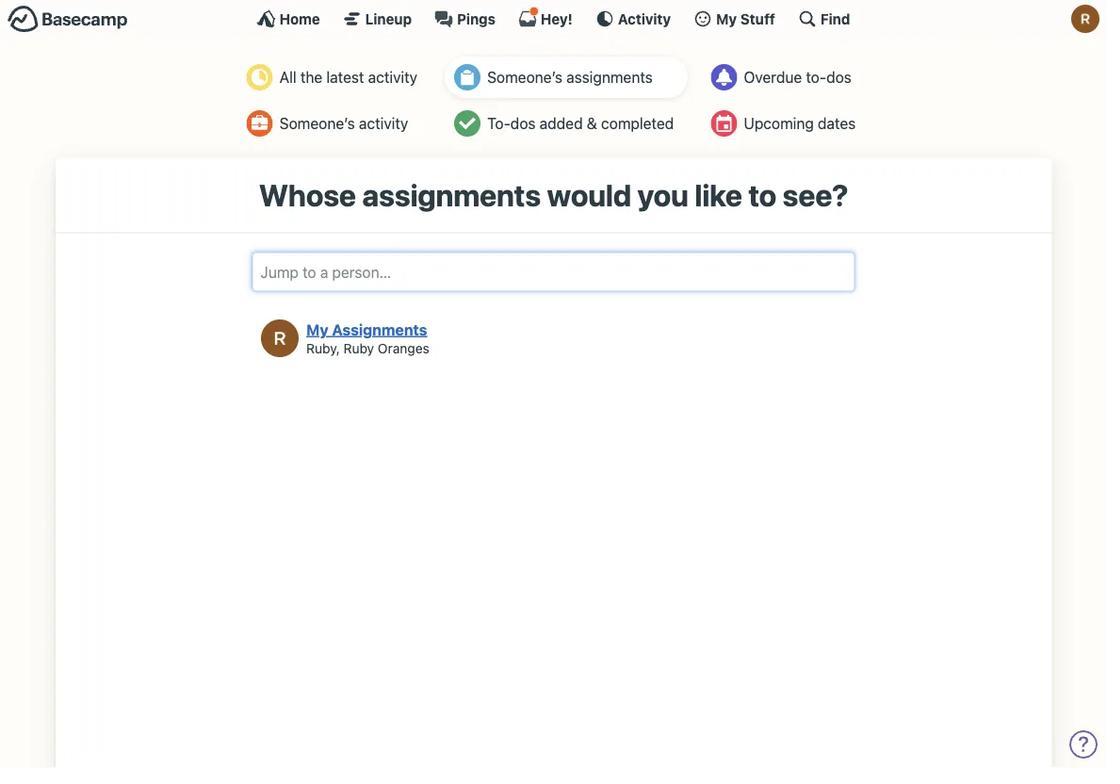 Task type: vqa. For each thing, say whether or not it's contained in the screenshot.
Basecamp
no



Task type: locate. For each thing, give the bounding box(es) containing it.
find
[[821, 10, 851, 27]]

assignments up the &
[[567, 68, 653, 86]]

ruby, ruby oranges image
[[261, 320, 299, 357]]

upcoming
[[744, 115, 814, 132]]

someone's activity link
[[237, 103, 432, 144]]

0 vertical spatial someone's
[[487, 68, 563, 86]]

activity down all the latest activity at the left top of page
[[359, 115, 408, 132]]

assignments
[[567, 68, 653, 86], [362, 177, 541, 213]]

1 vertical spatial dos
[[511, 115, 536, 132]]

0 horizontal spatial someone's
[[280, 115, 355, 132]]

assignments down the "todo" image
[[362, 177, 541, 213]]

like
[[695, 177, 743, 213]]

my up ruby,
[[306, 320, 329, 338]]

someone's for someone's assignments
[[487, 68, 563, 86]]

my inside my assignments ruby,        ruby oranges
[[306, 320, 329, 338]]

0 vertical spatial assignments
[[567, 68, 653, 86]]

upcoming dates link
[[702, 103, 870, 144]]

to-dos added & completed link
[[445, 103, 688, 144]]

person report image
[[247, 110, 273, 137]]

someone's for someone's activity
[[280, 115, 355, 132]]

upcoming dates
[[744, 115, 856, 132]]

my for stuff
[[716, 10, 737, 27]]

to-
[[487, 115, 511, 132]]

activity
[[618, 10, 671, 27]]

dos left added
[[511, 115, 536, 132]]

my for assignments
[[306, 320, 329, 338]]

assignments
[[332, 320, 427, 338]]

1 vertical spatial assignments
[[362, 177, 541, 213]]

1 vertical spatial activity
[[359, 115, 408, 132]]

assignment image
[[454, 64, 481, 90]]

my
[[716, 10, 737, 27], [306, 320, 329, 338]]

1 vertical spatial someone's
[[280, 115, 355, 132]]

0 vertical spatial activity
[[368, 68, 418, 86]]

overdue
[[744, 68, 802, 86]]

&
[[587, 115, 597, 132]]

latest
[[327, 68, 364, 86]]

activity
[[368, 68, 418, 86], [359, 115, 408, 132]]

my assignments ruby,        ruby oranges
[[306, 320, 430, 356]]

pings
[[457, 10, 496, 27]]

1 horizontal spatial someone's
[[487, 68, 563, 86]]

1 horizontal spatial assignments
[[567, 68, 653, 86]]

someone's
[[487, 68, 563, 86], [280, 115, 355, 132]]

1 vertical spatial my
[[306, 320, 329, 338]]

0 horizontal spatial dos
[[511, 115, 536, 132]]

you
[[638, 177, 689, 213]]

my stuff
[[716, 10, 776, 27]]

1 horizontal spatial dos
[[827, 68, 852, 86]]

find button
[[798, 9, 851, 28]]

dos
[[827, 68, 852, 86], [511, 115, 536, 132]]

1 horizontal spatial my
[[716, 10, 737, 27]]

someone's activity
[[280, 115, 408, 132]]

activity right latest
[[368, 68, 418, 86]]

my inside popup button
[[716, 10, 737, 27]]

my left stuff
[[716, 10, 737, 27]]

dos up the dates
[[827, 68, 852, 86]]

someone's down the in the top of the page
[[280, 115, 355, 132]]

someone's up to-
[[487, 68, 563, 86]]

lineup
[[365, 10, 412, 27]]

0 vertical spatial dos
[[827, 68, 852, 86]]

see?
[[783, 177, 849, 213]]

0 vertical spatial my
[[716, 10, 737, 27]]

0 horizontal spatial assignments
[[362, 177, 541, 213]]

0 horizontal spatial my
[[306, 320, 329, 338]]



Task type: describe. For each thing, give the bounding box(es) containing it.
whose assignments would you like to see?
[[259, 177, 849, 213]]

assignments for whose
[[362, 177, 541, 213]]

todo image
[[454, 110, 481, 137]]

activity link
[[596, 9, 671, 28]]

whose
[[259, 177, 356, 213]]

activity report image
[[247, 64, 273, 90]]

to-
[[806, 68, 827, 86]]

ruby,
[[306, 340, 340, 356]]

all the latest activity link
[[237, 57, 432, 98]]

schedule image
[[711, 110, 737, 137]]

hey!
[[541, 10, 573, 27]]

my stuff button
[[694, 9, 776, 28]]

ruby image
[[1072, 5, 1100, 33]]

assignments for someone's
[[567, 68, 653, 86]]

switch accounts image
[[8, 5, 128, 34]]

the
[[301, 68, 323, 86]]

Jump to a person… text field
[[252, 252, 855, 292]]

lineup link
[[343, 9, 412, 28]]

someone's assignments link
[[445, 57, 688, 98]]

to
[[749, 177, 777, 213]]

would
[[547, 177, 632, 213]]

main element
[[0, 0, 1108, 37]]

added
[[540, 115, 583, 132]]

overdue to-dos
[[744, 68, 852, 86]]

home link
[[257, 9, 320, 28]]

completed
[[601, 115, 674, 132]]

reports image
[[711, 64, 737, 90]]

pings button
[[435, 9, 496, 28]]

all the latest activity
[[280, 68, 418, 86]]

stuff
[[741, 10, 776, 27]]

oranges
[[378, 340, 430, 356]]

ruby
[[344, 340, 374, 356]]

dates
[[818, 115, 856, 132]]

hey! button
[[518, 7, 573, 28]]

home
[[280, 10, 320, 27]]

to-dos added & completed
[[487, 115, 674, 132]]

overdue to-dos link
[[702, 57, 870, 98]]

all
[[280, 68, 297, 86]]

someone's assignments
[[487, 68, 653, 86]]



